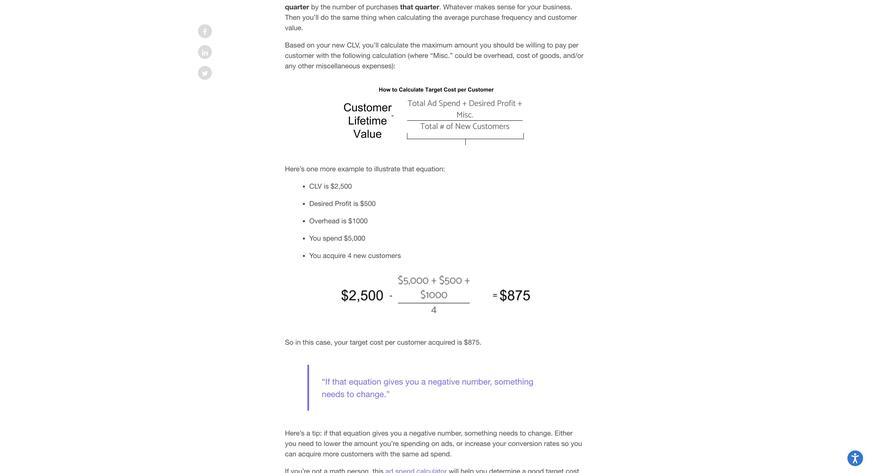 Task type: vqa. For each thing, say whether or not it's contained in the screenshot.
ACQUIRE to the right
yes



Task type: locate. For each thing, give the bounding box(es) containing it.
your up and
[[528, 3, 541, 11]]

0 vertical spatial amount
[[455, 41, 478, 49]]

0 vertical spatial gives
[[384, 377, 403, 387]]

acquire
[[323, 252, 346, 260], [298, 451, 321, 459]]

screen shot 2018 08 23 at 8.56.40 am image
[[341, 78, 529, 151]]

the up 'miscellaneous'
[[331, 51, 341, 59]]

so
[[285, 339, 294, 347]]

makes
[[475, 3, 495, 11]]

$500
[[360, 200, 376, 208]]

0 vertical spatial more
[[320, 165, 336, 173]]

2 horizontal spatial a
[[421, 377, 426, 387]]

here's
[[285, 165, 305, 173], [285, 430, 305, 438]]

quarter
[[415, 2, 439, 11]]

with inside based on your new clv, you'll calculate the maximum amount you should be willing to pay per customer with the following calculation (where "misc." could be overhead, cost of goods, and/or any other miscellaneous expenses):
[[316, 51, 329, 59]]

0 horizontal spatial on
[[307, 41, 315, 49]]

of down the willing
[[532, 51, 538, 59]]

1 vertical spatial customer
[[285, 51, 314, 59]]

here's for here's one more example to illustrate that equation:
[[285, 165, 305, 173]]

be right could
[[474, 51, 482, 59]]

1 horizontal spatial acquire
[[323, 252, 346, 260]]

is
[[324, 182, 329, 190], [353, 200, 358, 208], [342, 217, 347, 225], [457, 339, 462, 347]]

to inside based on your new clv, you'll calculate the maximum amount you should be willing to pay per customer with the following calculation (where "misc." could be overhead, cost of goods, and/or any other miscellaneous expenses):
[[547, 41, 553, 49]]

the inside by the number of purchases that quarter
[[321, 3, 331, 11]]

0 vertical spatial number,
[[462, 377, 492, 387]]

0 vertical spatial you
[[309, 234, 321, 242]]

gives inside if that equation gives you a negative number, something needs to change.
[[384, 377, 403, 387]]

here's up need
[[285, 430, 305, 438]]

change. inside "here's a tip: if that equation gives you a negative number, something needs to change. either you need to lower the amount you're spending on ads, or increase your conversion rates so you can acquire more customers with the same ad spend."
[[528, 430, 553, 438]]

0 horizontal spatial customer
[[285, 51, 314, 59]]

the
[[321, 3, 331, 11], [331, 13, 341, 21], [433, 13, 443, 21], [410, 41, 420, 49], [331, 51, 341, 59], [343, 440, 352, 448], [390, 451, 400, 459]]

1 here's from the top
[[285, 165, 305, 173]]

0 vertical spatial with
[[316, 51, 329, 59]]

that right illustrate
[[402, 165, 414, 173]]

0 vertical spatial on
[[307, 41, 315, 49]]

1 you from the top
[[309, 234, 321, 242]]

2 horizontal spatial customer
[[548, 13, 577, 21]]

equation inside if that equation gives you a negative number, something needs to change.
[[349, 377, 381, 387]]

0 vertical spatial be
[[516, 41, 524, 49]]

2 vertical spatial customer
[[397, 339, 426, 347]]

0 horizontal spatial be
[[474, 51, 482, 59]]

1 vertical spatial needs
[[499, 430, 518, 438]]

something inside "here's a tip: if that equation gives you a negative number, something needs to change. either you need to lower the amount you're spending on ads, or increase your conversion rates so you can acquire more customers with the same ad spend."
[[465, 430, 497, 438]]

needs
[[322, 390, 345, 399], [499, 430, 518, 438]]

new
[[332, 41, 345, 49], [354, 252, 366, 260]]

same inside the . whatever makes sense for your business. then you'll do the same thing when calculating the average purchase frequency and customer value.
[[342, 13, 359, 21]]

1 vertical spatial equation
[[343, 430, 370, 438]]

0 vertical spatial customer
[[548, 13, 577, 21]]

0 horizontal spatial cost
[[370, 339, 383, 347]]

cost down the willing
[[517, 51, 530, 59]]

per inside based on your new clv, you'll calculate the maximum amount you should be willing to pay per customer with the following calculation (where "misc." could be overhead, cost of goods, and/or any other miscellaneous expenses):
[[569, 41, 579, 49]]

change. inside if that equation gives you a negative number, something needs to change.
[[357, 390, 386, 399]]

on inside "here's a tip: if that equation gives you a negative number, something needs to change. either you need to lower the amount you're spending on ads, or increase your conversion rates so you can acquire more customers with the same ad spend."
[[432, 440, 439, 448]]

1 vertical spatial change.
[[528, 430, 553, 438]]

amount inside based on your new clv, you'll calculate the maximum amount you should be willing to pay per customer with the following calculation (where "misc." could be overhead, cost of goods, and/or any other miscellaneous expenses):
[[455, 41, 478, 49]]

desired
[[309, 200, 333, 208]]

be left the willing
[[516, 41, 524, 49]]

1 vertical spatial per
[[385, 339, 395, 347]]

here's for here's a tip: if that equation gives you a negative number, something needs to change. either you need to lower the amount you're spending on ads, or increase your conversion rates so you can acquire more customers with the same ad spend.
[[285, 430, 305, 438]]

0 horizontal spatial same
[[342, 13, 359, 21]]

2 here's from the top
[[285, 430, 305, 438]]

0 vertical spatial negative
[[428, 377, 460, 387]]

that right if
[[329, 430, 341, 438]]

with up 'miscellaneous'
[[316, 51, 329, 59]]

you'll right the clv,
[[362, 41, 379, 49]]

amount left 'you're' at the bottom of the page
[[354, 440, 378, 448]]

1 horizontal spatial needs
[[499, 430, 518, 438]]

0 vertical spatial you'll
[[302, 13, 319, 21]]

new left the clv,
[[332, 41, 345, 49]]

0 vertical spatial needs
[[322, 390, 345, 399]]

1 vertical spatial here's
[[285, 430, 305, 438]]

on up spend.
[[432, 440, 439, 448]]

when
[[379, 13, 395, 21]]

same
[[342, 13, 359, 21], [402, 451, 419, 459]]

could
[[455, 51, 472, 59]]

target
[[350, 339, 368, 347]]

1 vertical spatial something
[[465, 430, 497, 438]]

negative inside "here's a tip: if that equation gives you a negative number, something needs to change. either you need to lower the amount you're spending on ads, or increase your conversion rates so you can acquire more customers with the same ad spend."
[[409, 430, 436, 438]]

you acquire 4 new customers
[[309, 252, 401, 260]]

0 vertical spatial same
[[342, 13, 359, 21]]

with
[[316, 51, 329, 59], [376, 451, 388, 459]]

1 horizontal spatial new
[[354, 252, 366, 260]]

is right "clv"
[[324, 182, 329, 190]]

0 vertical spatial per
[[569, 41, 579, 49]]

number,
[[462, 377, 492, 387], [438, 430, 463, 438]]

1 vertical spatial acquire
[[298, 451, 321, 459]]

acquire down need
[[298, 451, 321, 459]]

1 vertical spatial more
[[323, 451, 339, 459]]

to
[[547, 41, 553, 49], [366, 165, 372, 173], [347, 390, 354, 399], [520, 430, 526, 438], [316, 440, 322, 448]]

needs inside if that equation gives you a negative number, something needs to change.
[[322, 390, 345, 399]]

needs up conversion
[[499, 430, 518, 438]]

you
[[309, 234, 321, 242], [309, 252, 321, 260]]

1 horizontal spatial you'll
[[362, 41, 379, 49]]

needs down 'if'
[[322, 390, 345, 399]]

customer down based on the left top
[[285, 51, 314, 59]]

more down lower
[[323, 451, 339, 459]]

your right "increase"
[[493, 440, 506, 448]]

that
[[400, 2, 413, 11], [402, 165, 414, 173], [332, 377, 347, 387], [329, 430, 341, 438]]

0 horizontal spatial change.
[[357, 390, 386, 399]]

same down number
[[342, 13, 359, 21]]

sense
[[497, 3, 515, 11]]

0 horizontal spatial of
[[358, 3, 364, 11]]

is left $875. at bottom right
[[457, 339, 462, 347]]

of inside based on your new clv, you'll calculate the maximum amount you should be willing to pay per customer with the following calculation (where "misc." could be overhead, cost of goods, and/or any other miscellaneous expenses):
[[532, 51, 538, 59]]

$875.
[[464, 339, 482, 347]]

"misc."
[[430, 51, 453, 59]]

you'll
[[302, 13, 319, 21], [362, 41, 379, 49]]

is left $500
[[353, 200, 358, 208]]

be
[[516, 41, 524, 49], [474, 51, 482, 59]]

1 vertical spatial you'll
[[362, 41, 379, 49]]

you'll down by
[[302, 13, 319, 21]]

you down the you spend $5,000
[[309, 252, 321, 260]]

you
[[480, 41, 491, 49], [406, 377, 419, 387], [390, 430, 402, 438], [285, 440, 296, 448], [571, 440, 582, 448]]

0 vertical spatial something
[[495, 377, 534, 387]]

you for you acquire 4 new customers
[[309, 252, 321, 260]]

1 horizontal spatial same
[[402, 451, 419, 459]]

so
[[562, 440, 569, 448]]

a
[[421, 377, 426, 387], [307, 430, 310, 438], [404, 430, 407, 438]]

0 vertical spatial customers
[[368, 252, 401, 260]]

same down spending
[[402, 451, 419, 459]]

per up and/or
[[569, 41, 579, 49]]

per right target
[[385, 339, 395, 347]]

0 horizontal spatial needs
[[322, 390, 345, 399]]

0 horizontal spatial amount
[[354, 440, 378, 448]]

your
[[528, 3, 541, 11], [317, 41, 330, 49], [334, 339, 348, 347], [493, 440, 506, 448]]

expenses):
[[362, 62, 396, 70]]

1 vertical spatial customers
[[341, 451, 374, 459]]

1 vertical spatial on
[[432, 440, 439, 448]]

0 horizontal spatial you'll
[[302, 13, 319, 21]]

1 vertical spatial same
[[402, 451, 419, 459]]

ad
[[421, 451, 429, 459]]

0 vertical spatial equation
[[349, 377, 381, 387]]

0 vertical spatial change.
[[357, 390, 386, 399]]

0 vertical spatial of
[[358, 3, 364, 11]]

cost
[[517, 51, 530, 59], [370, 339, 383, 347]]

1 horizontal spatial change.
[[528, 430, 553, 438]]

1 vertical spatial new
[[354, 252, 366, 260]]

of up thing
[[358, 3, 364, 11]]

with down 'you're' at the bottom of the page
[[376, 451, 388, 459]]

a inside if that equation gives you a negative number, something needs to change.
[[421, 377, 426, 387]]

here's inside "here's a tip: if that equation gives you a negative number, something needs to change. either you need to lower the amount you're spending on ads, or increase your conversion rates so you can acquire more customers with the same ad spend."
[[285, 430, 305, 438]]

1 horizontal spatial per
[[569, 41, 579, 49]]

0 horizontal spatial acquire
[[298, 451, 321, 459]]

you left spend
[[309, 234, 321, 242]]

0 vertical spatial here's
[[285, 165, 305, 173]]

that right 'if'
[[332, 377, 347, 387]]

number, inside if that equation gives you a negative number, something needs to change.
[[462, 377, 492, 387]]

you're
[[380, 440, 399, 448]]

maximum
[[422, 41, 453, 49]]

cost right target
[[370, 339, 383, 347]]

amount
[[455, 41, 478, 49], [354, 440, 378, 448]]

screen shot 2018 08 23 at 8.59.28 am image
[[337, 268, 533, 324]]

0 horizontal spatial with
[[316, 51, 329, 59]]

1 vertical spatial you
[[309, 252, 321, 260]]

0 vertical spatial new
[[332, 41, 345, 49]]

overhead,
[[484, 51, 515, 59]]

equation
[[349, 377, 381, 387], [343, 430, 370, 438]]

new for clv,
[[332, 41, 345, 49]]

0 horizontal spatial a
[[307, 430, 310, 438]]

the down .
[[433, 13, 443, 21]]

1 horizontal spatial amount
[[455, 41, 478, 49]]

1 vertical spatial of
[[532, 51, 538, 59]]

calculation
[[372, 51, 406, 59]]

that inside if that equation gives you a negative number, something needs to change.
[[332, 377, 347, 387]]

0 horizontal spatial new
[[332, 41, 345, 49]]

you spend $5,000
[[309, 234, 365, 242]]

1 vertical spatial with
[[376, 451, 388, 459]]

customer left acquired
[[397, 339, 426, 347]]

0 vertical spatial acquire
[[323, 252, 346, 260]]

new right '4'
[[354, 252, 366, 260]]

number, inside "here's a tip: if that equation gives you a negative number, something needs to change. either you need to lower the amount you're spending on ads, or increase your conversion rates so you can acquire more customers with the same ad spend."
[[438, 430, 463, 438]]

1 vertical spatial negative
[[409, 430, 436, 438]]

on right based on the left top
[[307, 41, 315, 49]]

and/or
[[563, 51, 584, 59]]

1 vertical spatial amount
[[354, 440, 378, 448]]

clv is $2,500
[[309, 182, 352, 190]]

new inside based on your new clv, you'll calculate the maximum amount you should be willing to pay per customer with the following calculation (where "misc." could be overhead, cost of goods, and/or any other miscellaneous expenses):
[[332, 41, 345, 49]]

1 horizontal spatial on
[[432, 440, 439, 448]]

customer down business.
[[548, 13, 577, 21]]

1 vertical spatial gives
[[372, 430, 389, 438]]

profit
[[335, 200, 351, 208]]

needs inside "here's a tip: if that equation gives you a negative number, something needs to change. either you need to lower the amount you're spending on ads, or increase your conversion rates so you can acquire more customers with the same ad spend."
[[499, 430, 518, 438]]

can
[[285, 451, 296, 459]]

this
[[303, 339, 314, 347]]

spend.
[[431, 451, 452, 459]]

1 horizontal spatial of
[[532, 51, 538, 59]]

number
[[332, 3, 356, 11]]

1 horizontal spatial with
[[376, 451, 388, 459]]

your up 'miscellaneous'
[[317, 41, 330, 49]]

average
[[444, 13, 469, 21]]

customer
[[548, 13, 577, 21], [285, 51, 314, 59], [397, 339, 426, 347]]

if
[[325, 377, 330, 387]]

calculate
[[381, 41, 409, 49]]

change.
[[357, 390, 386, 399], [528, 430, 553, 438]]

2 you from the top
[[309, 252, 321, 260]]

here's left one
[[285, 165, 305, 173]]

acquire left '4'
[[323, 252, 346, 260]]

1 horizontal spatial cost
[[517, 51, 530, 59]]

same inside "here's a tip: if that equation gives you a negative number, something needs to change. either you need to lower the amount you're spending on ads, or increase your conversion rates so you can acquire more customers with the same ad spend."
[[402, 451, 419, 459]]

0 vertical spatial cost
[[517, 51, 530, 59]]

you'll inside based on your new clv, you'll calculate the maximum amount you should be willing to pay per customer with the following calculation (where "misc." could be overhead, cost of goods, and/or any other miscellaneous expenses):
[[362, 41, 379, 49]]

amount up could
[[455, 41, 478, 49]]

1 vertical spatial number,
[[438, 430, 463, 438]]

the up do
[[321, 3, 331, 11]]

based on your new clv, you'll calculate the maximum amount you should be willing to pay per customer with the following calculation (where "misc." could be overhead, cost of goods, and/or any other miscellaneous expenses):
[[285, 41, 584, 70]]

something
[[495, 377, 534, 387], [465, 430, 497, 438]]

of
[[358, 3, 364, 11], [532, 51, 538, 59]]

one
[[307, 165, 318, 173]]

0 horizontal spatial per
[[385, 339, 395, 347]]

more right one
[[320, 165, 336, 173]]



Task type: describe. For each thing, give the bounding box(es) containing it.
in
[[296, 339, 301, 347]]

should
[[493, 41, 514, 49]]

your right case, at the left bottom
[[334, 339, 348, 347]]

thing
[[361, 13, 377, 21]]

that inside "here's a tip: if that equation gives you a negative number, something needs to change. either you need to lower the amount you're spending on ads, or increase your conversion rates so you can acquire more customers with the same ad spend."
[[329, 430, 341, 438]]

if
[[324, 430, 328, 438]]

or
[[457, 440, 463, 448]]

customer inside the . whatever makes sense for your business. then you'll do the same thing when calculating the average purchase frequency and customer value.
[[548, 13, 577, 21]]

the right do
[[331, 13, 341, 21]]

clv,
[[347, 41, 361, 49]]

ads,
[[441, 440, 455, 448]]

then
[[285, 13, 301, 21]]

$2,500
[[331, 182, 352, 190]]

spend
[[323, 234, 342, 242]]

based
[[285, 41, 305, 49]]

lower
[[324, 440, 341, 448]]

case,
[[316, 339, 332, 347]]

you for you spend $5,000
[[309, 234, 321, 242]]

something inside if that equation gives you a negative number, something needs to change.
[[495, 377, 534, 387]]

you'll inside the . whatever makes sense for your business. then you'll do the same thing when calculating the average purchase frequency and customer value.
[[302, 13, 319, 21]]

linkedin image
[[202, 49, 208, 56]]

pay
[[555, 41, 567, 49]]

willing
[[526, 41, 545, 49]]

more inside "here's a tip: if that equation gives you a negative number, something needs to change. either you need to lower the amount you're spending on ads, or increase your conversion rates so you can acquire more customers with the same ad spend."
[[323, 451, 339, 459]]

of inside by the number of purchases that quarter
[[358, 3, 364, 11]]

purchase
[[471, 13, 500, 21]]

whatever
[[443, 3, 473, 11]]

$5,000
[[344, 234, 365, 242]]

frequency
[[502, 13, 532, 21]]

4
[[348, 252, 352, 260]]

equation inside "here's a tip: if that equation gives you a negative number, something needs to change. either you need to lower the amount you're spending on ads, or increase your conversion rates so you can acquire more customers with the same ad spend."
[[343, 430, 370, 438]]

$1000
[[349, 217, 368, 225]]

overhead is $1000
[[309, 217, 368, 225]]

negative inside if that equation gives you a negative number, something needs to change.
[[428, 377, 460, 387]]

the right lower
[[343, 440, 352, 448]]

1 horizontal spatial be
[[516, 41, 524, 49]]

you inside based on your new clv, you'll calculate the maximum amount you should be willing to pay per customer with the following calculation (where "misc." could be overhead, cost of goods, and/or any other miscellaneous expenses):
[[480, 41, 491, 49]]

customer inside based on your new clv, you'll calculate the maximum amount you should be willing to pay per customer with the following calculation (where "misc." could be overhead, cost of goods, and/or any other miscellaneous expenses):
[[285, 51, 314, 59]]

the down 'you're' at the bottom of the page
[[390, 451, 400, 459]]

equation:
[[416, 165, 445, 173]]

your inside based on your new clv, you'll calculate the maximum amount you should be willing to pay per customer with the following calculation (where "misc." could be overhead, cost of goods, and/or any other miscellaneous expenses):
[[317, 41, 330, 49]]

for
[[517, 3, 526, 11]]

new for customers
[[354, 252, 366, 260]]

1 horizontal spatial a
[[404, 430, 407, 438]]

with inside "here's a tip: if that equation gives you a negative number, something needs to change. either you need to lower the amount you're spending on ads, or increase your conversion rates so you can acquire more customers with the same ad spend."
[[376, 451, 388, 459]]

other
[[298, 62, 314, 70]]

example
[[338, 165, 364, 173]]

here's a tip: if that equation gives you a negative number, something needs to change. either you need to lower the amount you're spending on ads, or increase your conversion rates so you can acquire more customers with the same ad spend.
[[285, 430, 582, 459]]

illustrate
[[374, 165, 400, 173]]

following
[[343, 51, 371, 59]]

need
[[298, 440, 314, 448]]

cost inside based on your new clv, you'll calculate the maximum amount you should be willing to pay per customer with the following calculation (where "misc." could be overhead, cost of goods, and/or any other miscellaneous expenses):
[[517, 51, 530, 59]]

so in this case, your target cost per customer acquired is $875.
[[285, 339, 482, 347]]

increase
[[465, 440, 491, 448]]

clv
[[309, 182, 322, 190]]

you inside if that equation gives you a negative number, something needs to change.
[[406, 377, 419, 387]]

your inside the . whatever makes sense for your business. then you'll do the same thing when calculating the average purchase frequency and customer value.
[[528, 3, 541, 11]]

rates
[[544, 440, 560, 448]]

spending
[[401, 440, 430, 448]]

twitter image
[[202, 70, 208, 77]]

value.
[[285, 24, 303, 31]]

any
[[285, 62, 296, 70]]

1 vertical spatial cost
[[370, 339, 383, 347]]

. whatever makes sense for your business. then you'll do the same thing when calculating the average purchase frequency and customer value.
[[285, 3, 577, 31]]

conversion
[[508, 440, 542, 448]]

open accessibe: accessibility options, statement and help image
[[852, 454, 859, 464]]

on inside based on your new clv, you'll calculate the maximum amount you should be willing to pay per customer with the following calculation (where "misc." could be overhead, cost of goods, and/or any other miscellaneous expenses):
[[307, 41, 315, 49]]

that up calculating
[[400, 2, 413, 11]]

your inside "here's a tip: if that equation gives you a negative number, something needs to change. either you need to lower the amount you're spending on ads, or increase your conversion rates so you can acquire more customers with the same ad spend."
[[493, 440, 506, 448]]

and
[[534, 13, 546, 21]]

by the number of purchases that quarter
[[309, 2, 439, 11]]

goods,
[[540, 51, 562, 59]]

1 vertical spatial be
[[474, 51, 482, 59]]

(where
[[408, 51, 428, 59]]

to inside if that equation gives you a negative number, something needs to change.
[[347, 390, 354, 399]]

amount inside "here's a tip: if that equation gives you a negative number, something needs to change. either you need to lower the amount you're spending on ads, or increase your conversion rates so you can acquire more customers with the same ad spend."
[[354, 440, 378, 448]]

either
[[555, 430, 573, 438]]

do
[[321, 13, 329, 21]]

if that equation gives you a negative number, something needs to change.
[[322, 377, 534, 399]]

gives inside "here's a tip: if that equation gives you a negative number, something needs to change. either you need to lower the amount you're spending on ads, or increase your conversion rates so you can acquire more customers with the same ad spend."
[[372, 430, 389, 438]]

facebook image
[[203, 28, 207, 35]]

miscellaneous
[[316, 62, 360, 70]]

acquired
[[428, 339, 455, 347]]

the up (where
[[410, 41, 420, 49]]

calculating
[[397, 13, 431, 21]]

desired profit is $500
[[309, 200, 376, 208]]

tip:
[[312, 430, 322, 438]]

is left $1000
[[342, 217, 347, 225]]

1 horizontal spatial customer
[[397, 339, 426, 347]]

by
[[311, 3, 319, 11]]

purchases
[[366, 3, 398, 11]]

business.
[[543, 3, 573, 11]]

customers inside "here's a tip: if that equation gives you a negative number, something needs to change. either you need to lower the amount you're spending on ads, or increase your conversion rates so you can acquire more customers with the same ad spend."
[[341, 451, 374, 459]]

acquire inside "here's a tip: if that equation gives you a negative number, something needs to change. either you need to lower the amount you're spending on ads, or increase your conversion rates so you can acquire more customers with the same ad spend."
[[298, 451, 321, 459]]

.
[[439, 3, 441, 11]]

overhead
[[309, 217, 340, 225]]

here's one more example to illustrate that equation:
[[285, 165, 445, 173]]



